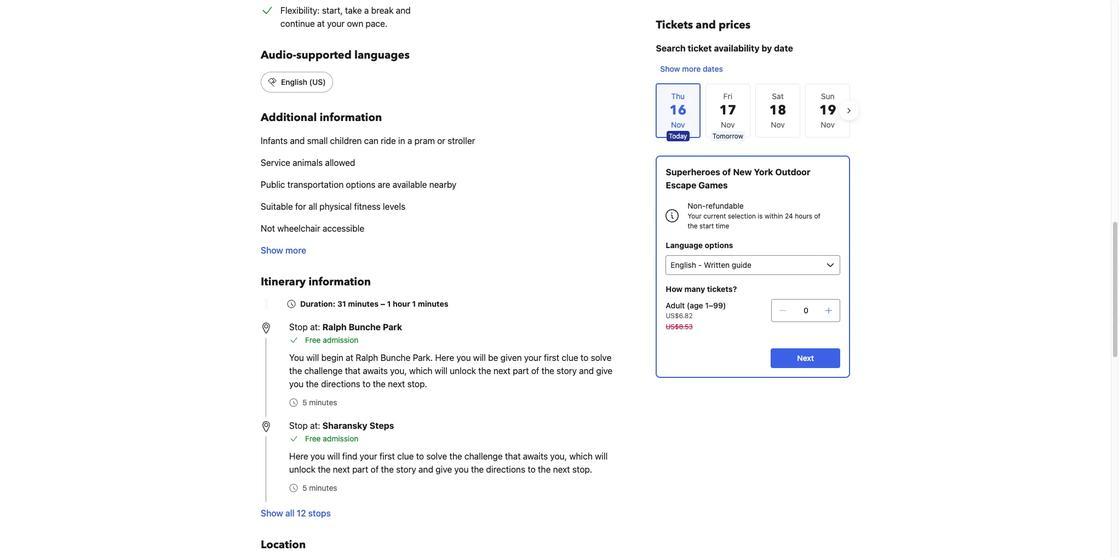 Task type: locate. For each thing, give the bounding box(es) containing it.
unlock inside the here you will find your first clue to solve the challenge that awaits you, which will unlock the next part of the story and give you the directions to the next stop.
[[289, 464, 315, 474]]

2 stop from the top
[[289, 421, 308, 431]]

0 vertical spatial 5
[[302, 398, 307, 407]]

0 horizontal spatial challenge
[[304, 366, 343, 376]]

1 vertical spatial that
[[505, 451, 521, 461]]

a
[[364, 5, 369, 15], [407, 136, 412, 146]]

stop.
[[407, 379, 427, 389], [572, 464, 592, 474]]

more for show more dates
[[682, 64, 700, 73]]

at:
[[310, 322, 320, 332], [310, 421, 320, 431]]

ralph down 31
[[322, 322, 347, 332]]

region
[[647, 79, 859, 142]]

1 vertical spatial which
[[569, 451, 593, 461]]

1 vertical spatial give
[[436, 464, 452, 474]]

start,
[[322, 5, 343, 15]]

a right in
[[407, 136, 412, 146]]

can
[[364, 136, 378, 146]]

1 admission from the top
[[323, 335, 358, 345]]

0 horizontal spatial which
[[409, 366, 432, 376]]

1 vertical spatial part
[[352, 464, 368, 474]]

1 vertical spatial first
[[379, 451, 395, 461]]

1 vertical spatial all
[[285, 508, 295, 518]]

information
[[320, 110, 382, 125], [308, 274, 371, 289]]

1 horizontal spatial ralph
[[356, 353, 378, 363]]

5 minutes up the stop at: sharansky steps
[[302, 398, 337, 407]]

additional information
[[261, 110, 382, 125]]

at: for ralph bunche park
[[310, 322, 320, 332]]

0 vertical spatial here
[[435, 353, 454, 363]]

give
[[596, 366, 613, 376], [436, 464, 452, 474]]

0 vertical spatial stop.
[[407, 379, 427, 389]]

take
[[345, 5, 362, 15]]

us$8.53
[[665, 323, 693, 331]]

at down start,
[[317, 19, 325, 28]]

at
[[317, 19, 325, 28], [346, 353, 353, 363]]

show down search
[[660, 64, 680, 73]]

1 horizontal spatial nov
[[771, 120, 785, 129]]

awaits inside you will begin at ralph bunche park. here you will be given your first clue to solve the challenge that awaits you, which will unlock the next part of the story and give you the directions to the next stop.
[[363, 366, 388, 376]]

awaits
[[363, 366, 388, 376], [523, 451, 548, 461]]

nov down 18
[[771, 120, 785, 129]]

2 nov from the left
[[771, 120, 785, 129]]

free
[[305, 335, 321, 345], [305, 434, 321, 443]]

1 vertical spatial bunche
[[380, 353, 410, 363]]

1 right hour
[[412, 299, 416, 308]]

bunche down the duration: 31 minutes – 1 hour 1 minutes
[[349, 322, 381, 332]]

show for show all 12 stops
[[261, 508, 283, 518]]

0 horizontal spatial you,
[[390, 366, 407, 376]]

5 for you will begin at ralph bunche park. here you will be given your first clue to solve the challenge that awaits you, which will unlock the next part of the story and give you the directions to the next stop.
[[302, 398, 307, 407]]

0 horizontal spatial that
[[345, 366, 361, 376]]

at: left sharansky
[[310, 421, 320, 431]]

sun
[[821, 91, 834, 101]]

1 at: from the top
[[310, 322, 320, 332]]

start
[[699, 222, 714, 230]]

minutes left '–'
[[348, 299, 379, 308]]

stop. inside you will begin at ralph bunche park. here you will be given your first clue to solve the challenge that awaits you, which will unlock the next part of the story and give you the directions to the next stop.
[[407, 379, 427, 389]]

your inside the here you will find your first clue to solve the challenge that awaits you, which will unlock the next part of the story and give you the directions to the next stop.
[[360, 451, 377, 461]]

free down the stop at: sharansky steps
[[305, 434, 321, 443]]

1 horizontal spatial more
[[682, 64, 700, 73]]

0 vertical spatial directions
[[321, 379, 360, 389]]

bunche
[[349, 322, 381, 332], [380, 353, 410, 363]]

2 free admission from the top
[[305, 434, 358, 443]]

show down not
[[261, 245, 283, 255]]

of inside non-refundable your current selection is within 24 hours of the start time
[[814, 212, 820, 220]]

1 vertical spatial your
[[524, 353, 542, 363]]

0 vertical spatial free
[[305, 335, 321, 345]]

show for show more dates
[[660, 64, 680, 73]]

stops
[[308, 508, 331, 518]]

not
[[261, 223, 275, 233]]

1 vertical spatial free
[[305, 434, 321, 443]]

1 horizontal spatial clue
[[562, 353, 578, 363]]

hour
[[393, 299, 410, 308]]

your right given at bottom
[[524, 353, 542, 363]]

within
[[764, 212, 783, 220]]

duration: 31 minutes – 1 hour 1 minutes
[[300, 299, 448, 308]]

information for additional information
[[320, 110, 382, 125]]

york
[[754, 167, 773, 177]]

show inside button
[[660, 64, 680, 73]]

1 vertical spatial story
[[396, 464, 416, 474]]

2 1 from the left
[[412, 299, 416, 308]]

0 horizontal spatial give
[[436, 464, 452, 474]]

adult (age 1–99) us$6.82
[[665, 301, 726, 320]]

1 vertical spatial 5
[[302, 483, 307, 492]]

more inside button
[[285, 245, 306, 255]]

your
[[687, 212, 701, 220]]

infants
[[261, 136, 288, 146]]

in
[[398, 136, 405, 146]]

will
[[306, 353, 319, 363], [473, 353, 486, 363], [435, 366, 447, 376], [327, 451, 340, 461], [595, 451, 608, 461]]

1 free admission from the top
[[305, 335, 358, 345]]

sat
[[772, 91, 784, 101]]

1 vertical spatial at
[[346, 353, 353, 363]]

stop. inside the here you will find your first clue to solve the challenge that awaits you, which will unlock the next part of the story and give you the directions to the next stop.
[[572, 464, 592, 474]]

0 horizontal spatial stop.
[[407, 379, 427, 389]]

1 horizontal spatial first
[[544, 353, 559, 363]]

free admission up begin at the bottom of the page
[[305, 335, 358, 345]]

show left 12
[[261, 508, 283, 518]]

all
[[308, 202, 317, 211], [285, 508, 295, 518]]

1 right '–'
[[387, 299, 391, 308]]

1 vertical spatial 5 minutes
[[302, 483, 337, 492]]

that
[[345, 366, 361, 376], [505, 451, 521, 461]]

admission
[[323, 335, 358, 345], [323, 434, 358, 443]]

0 vertical spatial more
[[682, 64, 700, 73]]

1 vertical spatial information
[[308, 274, 371, 289]]

options down 'time'
[[704, 240, 733, 250]]

1 vertical spatial clue
[[397, 451, 414, 461]]

free admission
[[305, 335, 358, 345], [305, 434, 358, 443]]

1 vertical spatial free admission
[[305, 434, 358, 443]]

0 vertical spatial all
[[308, 202, 317, 211]]

many
[[684, 284, 705, 294]]

1 stop from the top
[[289, 322, 308, 332]]

part inside you will begin at ralph bunche park. here you will be given your first clue to solve the challenge that awaits you, which will unlock the next part of the story and give you the directions to the next stop.
[[513, 366, 529, 376]]

english
[[281, 77, 307, 87]]

at inside flexibility: start, take a break and continue at your own pace.
[[317, 19, 325, 28]]

more left 'dates'
[[682, 64, 700, 73]]

1 horizontal spatial you,
[[550, 451, 567, 461]]

stop down duration:
[[289, 322, 308, 332]]

information up 31
[[308, 274, 371, 289]]

0 horizontal spatial unlock
[[289, 464, 315, 474]]

0 horizontal spatial solve
[[426, 451, 447, 461]]

first right given at bottom
[[544, 353, 559, 363]]

1 horizontal spatial part
[[513, 366, 529, 376]]

admission down the stop at: sharansky steps
[[323, 434, 358, 443]]

and inside the here you will find your first clue to solve the challenge that awaits you, which will unlock the next part of the story and give you the directions to the next stop.
[[418, 464, 433, 474]]

break
[[371, 5, 393, 15]]

0 vertical spatial give
[[596, 366, 613, 376]]

show more button
[[261, 244, 306, 257]]

0 horizontal spatial all
[[285, 508, 295, 518]]

1 horizontal spatial that
[[505, 451, 521, 461]]

non-refundable your current selection is within 24 hours of the start time
[[687, 201, 820, 230]]

unlock
[[450, 366, 476, 376], [289, 464, 315, 474]]

0 horizontal spatial directions
[[321, 379, 360, 389]]

your right find on the left of page
[[360, 451, 377, 461]]

accessible
[[323, 223, 364, 233]]

information for itinerary information
[[308, 274, 371, 289]]

1 vertical spatial more
[[285, 245, 306, 255]]

0 vertical spatial unlock
[[450, 366, 476, 376]]

0 horizontal spatial first
[[379, 451, 395, 461]]

here inside you will begin at ralph bunche park. here you will be given your first clue to solve the challenge that awaits you, which will unlock the next part of the story and give you the directions to the next stop.
[[435, 353, 454, 363]]

0 vertical spatial your
[[327, 19, 345, 28]]

0 vertical spatial part
[[513, 366, 529, 376]]

part inside the here you will find your first clue to solve the challenge that awaits you, which will unlock the next part of the story and give you the directions to the next stop.
[[352, 464, 368, 474]]

1 horizontal spatial unlock
[[450, 366, 476, 376]]

at right begin at the bottom of the page
[[346, 353, 353, 363]]

more inside button
[[682, 64, 700, 73]]

1 vertical spatial challenge
[[464, 451, 503, 461]]

allowed
[[325, 158, 355, 168]]

0 vertical spatial first
[[544, 353, 559, 363]]

minutes
[[348, 299, 379, 308], [418, 299, 448, 308], [309, 398, 337, 407], [309, 483, 337, 492]]

0 horizontal spatial here
[[289, 451, 308, 461]]

ticket
[[687, 43, 712, 53]]

0 vertical spatial awaits
[[363, 366, 388, 376]]

story
[[557, 366, 577, 376], [396, 464, 416, 474]]

escape
[[665, 180, 696, 190]]

not wheelchair accessible
[[261, 223, 364, 233]]

free for sharansky
[[305, 434, 321, 443]]

challenge inside the here you will find your first clue to solve the challenge that awaits you, which will unlock the next part of the story and give you the directions to the next stop.
[[464, 451, 503, 461]]

ralph right begin at the bottom of the page
[[356, 353, 378, 363]]

1 horizontal spatial a
[[407, 136, 412, 146]]

hours
[[795, 212, 812, 220]]

1 vertical spatial admission
[[323, 434, 358, 443]]

your inside you will begin at ralph bunche park. here you will be given your first clue to solve the challenge that awaits you, which will unlock the next part of the story and give you the directions to the next stop.
[[524, 353, 542, 363]]

show
[[660, 64, 680, 73], [261, 245, 283, 255], [261, 508, 283, 518]]

at: down duration:
[[310, 322, 320, 332]]

tomorrow
[[712, 132, 743, 140]]

1 vertical spatial stop
[[289, 421, 308, 431]]

2 horizontal spatial your
[[524, 353, 542, 363]]

nov inside fri 17 nov tomorrow
[[721, 120, 735, 129]]

1 free from the top
[[305, 335, 321, 345]]

0 vertical spatial which
[[409, 366, 432, 376]]

of
[[722, 167, 731, 177], [814, 212, 820, 220], [531, 366, 539, 376], [371, 464, 379, 474]]

0 vertical spatial at
[[317, 19, 325, 28]]

0 horizontal spatial nov
[[721, 120, 735, 129]]

0 vertical spatial at:
[[310, 322, 320, 332]]

more
[[682, 64, 700, 73], [285, 245, 306, 255]]

2 horizontal spatial nov
[[821, 120, 835, 129]]

admission down stop at: ralph bunche park
[[323, 335, 358, 345]]

dates
[[702, 64, 723, 73]]

1 vertical spatial unlock
[[289, 464, 315, 474]]

1 vertical spatial awaits
[[523, 451, 548, 461]]

part down find on the left of page
[[352, 464, 368, 474]]

show for show more
[[261, 245, 283, 255]]

0 vertical spatial options
[[346, 180, 375, 190]]

0 vertical spatial 5 minutes
[[302, 398, 337, 407]]

0 horizontal spatial ralph
[[322, 322, 347, 332]]

2 free from the top
[[305, 434, 321, 443]]

nov
[[721, 120, 735, 129], [771, 120, 785, 129], [821, 120, 835, 129]]

a right take
[[364, 5, 369, 15]]

1 5 from the top
[[302, 398, 307, 407]]

here right park.
[[435, 353, 454, 363]]

solve inside the here you will find your first clue to solve the challenge that awaits you, which will unlock the next part of the story and give you the directions to the next stop.
[[426, 451, 447, 461]]

1 vertical spatial you,
[[550, 451, 567, 461]]

0 horizontal spatial part
[[352, 464, 368, 474]]

solve
[[591, 353, 611, 363], [426, 451, 447, 461]]

0 horizontal spatial a
[[364, 5, 369, 15]]

part down given at bottom
[[513, 366, 529, 376]]

show more dates
[[660, 64, 723, 73]]

nov up the 'tomorrow'
[[721, 120, 735, 129]]

0 vertical spatial a
[[364, 5, 369, 15]]

transportation
[[287, 180, 344, 190]]

admission for will
[[323, 434, 358, 443]]

your down start,
[[327, 19, 345, 28]]

clue inside the here you will find your first clue to solve the challenge that awaits you, which will unlock the next part of the story and give you the directions to the next stop.
[[397, 451, 414, 461]]

1 horizontal spatial solve
[[591, 353, 611, 363]]

fri 17 nov tomorrow
[[712, 91, 743, 140]]

options up fitness
[[346, 180, 375, 190]]

first down the steps
[[379, 451, 395, 461]]

1 nov from the left
[[721, 120, 735, 129]]

1 horizontal spatial stop.
[[572, 464, 592, 474]]

1 vertical spatial ralph
[[356, 353, 378, 363]]

0 vertical spatial clue
[[562, 353, 578, 363]]

2 5 from the top
[[302, 483, 307, 492]]

to
[[581, 353, 588, 363], [363, 379, 371, 389], [416, 451, 424, 461], [528, 464, 536, 474]]

levels
[[383, 202, 405, 211]]

nov inside sat 18 nov
[[771, 120, 785, 129]]

1 horizontal spatial give
[[596, 366, 613, 376]]

you
[[456, 353, 471, 363], [289, 379, 304, 389], [311, 451, 325, 461], [454, 464, 469, 474]]

challenge
[[304, 366, 343, 376], [464, 451, 503, 461]]

1
[[387, 299, 391, 308], [412, 299, 416, 308]]

flexibility:
[[280, 5, 320, 15]]

1 vertical spatial a
[[407, 136, 412, 146]]

0 vertical spatial ralph
[[322, 322, 347, 332]]

0 vertical spatial information
[[320, 110, 382, 125]]

1 horizontal spatial your
[[360, 451, 377, 461]]

nov down 19
[[821, 120, 835, 129]]

refundable
[[705, 201, 743, 210]]

here left find on the left of page
[[289, 451, 308, 461]]

of inside superheroes of new york outdoor escape games
[[722, 167, 731, 177]]

directions inside the here you will find your first clue to solve the challenge that awaits you, which will unlock the next part of the story and give you the directions to the next stop.
[[486, 464, 525, 474]]

stop for stop at: sharansky steps
[[289, 421, 308, 431]]

and inside flexibility: start, take a break and continue at your own pace.
[[396, 5, 411, 15]]

1 vertical spatial at:
[[310, 421, 320, 431]]

all inside button
[[285, 508, 295, 518]]

show more dates button
[[656, 59, 727, 79]]

that inside you will begin at ralph bunche park. here you will be given your first clue to solve the challenge that awaits you, which will unlock the next part of the story and give you the directions to the next stop.
[[345, 366, 361, 376]]

1 5 minutes from the top
[[302, 398, 337, 407]]

all right for
[[308, 202, 317, 211]]

free down stop at: ralph bunche park
[[305, 335, 321, 345]]

2 at: from the top
[[310, 421, 320, 431]]

awaits inside the here you will find your first clue to solve the challenge that awaits you, which will unlock the next part of the story and give you the directions to the next stop.
[[523, 451, 548, 461]]

location
[[261, 537, 306, 552]]

0 vertical spatial admission
[[323, 335, 358, 345]]

1 horizontal spatial at
[[346, 353, 353, 363]]

all left 12
[[285, 508, 295, 518]]

2 5 minutes from the top
[[302, 483, 337, 492]]

superheroes of new york outdoor escape games
[[665, 167, 810, 190]]

flexibility: start, take a break and continue at your own pace.
[[280, 5, 411, 28]]

(age
[[687, 301, 703, 310]]

stop for stop at: ralph bunche park
[[289, 322, 308, 332]]

unlock inside you will begin at ralph bunche park. here you will be given your first clue to solve the challenge that awaits you, which will unlock the next part of the story and give you the directions to the next stop.
[[450, 366, 476, 376]]

nov inside sun 19 nov
[[821, 120, 835, 129]]

ralph inside you will begin at ralph bunche park. here you will be given your first clue to solve the challenge that awaits you, which will unlock the next part of the story and give you the directions to the next stop.
[[356, 353, 378, 363]]

stop
[[289, 322, 308, 332], [289, 421, 308, 431]]

bunche left park.
[[380, 353, 410, 363]]

time
[[715, 222, 729, 230]]

1 horizontal spatial challenge
[[464, 451, 503, 461]]

0 vertical spatial challenge
[[304, 366, 343, 376]]

bunche inside you will begin at ralph bunche park. here you will be given your first clue to solve the challenge that awaits you, which will unlock the next part of the story and give you the directions to the next stop.
[[380, 353, 410, 363]]

0 horizontal spatial your
[[327, 19, 345, 28]]

5 minutes for next
[[302, 483, 337, 492]]

available
[[393, 180, 427, 190]]

3 nov from the left
[[821, 120, 835, 129]]

0 horizontal spatial clue
[[397, 451, 414, 461]]

of inside the here you will find your first clue to solve the challenge that awaits you, which will unlock the next part of the story and give you the directions to the next stop.
[[371, 464, 379, 474]]

free admission down the stop at: sharansky steps
[[305, 434, 358, 443]]

1 vertical spatial options
[[704, 240, 733, 250]]

5 up 12
[[302, 483, 307, 492]]

2 vertical spatial your
[[360, 451, 377, 461]]

admission for begin
[[323, 335, 358, 345]]

1 horizontal spatial here
[[435, 353, 454, 363]]

0 horizontal spatial awaits
[[363, 366, 388, 376]]

and
[[396, 5, 411, 15], [695, 18, 716, 32], [290, 136, 305, 146], [579, 366, 594, 376], [418, 464, 433, 474]]

5 minutes up stops
[[302, 483, 337, 492]]

0 horizontal spatial more
[[285, 245, 306, 255]]

2 vertical spatial show
[[261, 508, 283, 518]]

stop left sharansky
[[289, 421, 308, 431]]

more down the wheelchair
[[285, 245, 306, 255]]

0 vertical spatial stop
[[289, 322, 308, 332]]

2 admission from the top
[[323, 434, 358, 443]]

continue
[[280, 19, 315, 28]]

next button
[[770, 348, 840, 368]]

5 up the stop at: sharansky steps
[[302, 398, 307, 407]]

0 vertical spatial you,
[[390, 366, 407, 376]]

1 horizontal spatial 1
[[412, 299, 416, 308]]

information up children at the top left of page
[[320, 110, 382, 125]]

0 horizontal spatial 1
[[387, 299, 391, 308]]

show all 12 stops
[[261, 508, 331, 518]]

12
[[297, 508, 306, 518]]

part
[[513, 366, 529, 376], [352, 464, 368, 474]]

1 horizontal spatial all
[[308, 202, 317, 211]]

1 vertical spatial solve
[[426, 451, 447, 461]]



Task type: describe. For each thing, give the bounding box(es) containing it.
(us)
[[309, 77, 326, 87]]

stop at: ralph bunche park
[[289, 322, 402, 332]]

own
[[347, 19, 363, 28]]

suitable for all physical fitness levels
[[261, 202, 405, 211]]

sat 18 nov
[[769, 91, 786, 129]]

ride
[[381, 136, 396, 146]]

first inside the here you will find your first clue to solve the challenge that awaits you, which will unlock the next part of the story and give you the directions to the next stop.
[[379, 451, 395, 461]]

are
[[378, 180, 390, 190]]

24
[[785, 212, 793, 220]]

pram
[[414, 136, 435, 146]]

us$6.82
[[665, 312, 692, 320]]

suitable
[[261, 202, 293, 211]]

animals
[[293, 158, 323, 168]]

additional
[[261, 110, 317, 125]]

and inside you will begin at ralph bunche park. here you will be given your first clue to solve the challenge that awaits you, which will unlock the next part of the story and give you the directions to the next stop.
[[579, 366, 594, 376]]

service animals allowed
[[261, 158, 355, 168]]

outdoor
[[775, 167, 810, 177]]

of inside you will begin at ralph bunche park. here you will be given your first clue to solve the challenge that awaits you, which will unlock the next part of the story and give you the directions to the next stop.
[[531, 366, 539, 376]]

minutes up the stop at: sharansky steps
[[309, 398, 337, 407]]

games
[[698, 180, 727, 190]]

language
[[665, 240, 703, 250]]

that inside the here you will find your first clue to solve the challenge that awaits you, which will unlock the next part of the story and give you the directions to the next stop.
[[505, 451, 521, 461]]

show all 12 stops button
[[261, 507, 331, 520]]

park
[[383, 322, 402, 332]]

at inside you will begin at ralph bunche park. here you will be given your first clue to solve the challenge that awaits you, which will unlock the next part of the story and give you the directions to the next stop.
[[346, 353, 353, 363]]

availability
[[714, 43, 759, 53]]

pace.
[[366, 19, 387, 28]]

adult
[[665, 301, 685, 310]]

how many tickets?
[[665, 284, 737, 294]]

duration:
[[300, 299, 335, 308]]

stop at: sharansky steps
[[289, 421, 394, 431]]

0
[[803, 306, 808, 315]]

nov for 17
[[721, 120, 735, 129]]

park.
[[413, 353, 433, 363]]

children
[[330, 136, 362, 146]]

17
[[719, 101, 736, 119]]

minutes up stops
[[309, 483, 337, 492]]

by
[[761, 43, 772, 53]]

1 1 from the left
[[387, 299, 391, 308]]

prices
[[718, 18, 750, 32]]

infants and small children can ride in a pram or stroller
[[261, 136, 475, 146]]

you, inside the here you will find your first clue to solve the challenge that awaits you, which will unlock the next part of the story and give you the directions to the next stop.
[[550, 451, 567, 461]]

5 minutes for challenge
[[302, 398, 337, 407]]

solve inside you will begin at ralph bunche park. here you will be given your first clue to solve the challenge that awaits you, which will unlock the next part of the story and give you the directions to the next stop.
[[591, 353, 611, 363]]

here inside the here you will find your first clue to solve the challenge that awaits you, which will unlock the next part of the story and give you the directions to the next stop.
[[289, 451, 308, 461]]

5 for here you will find your first clue to solve the challenge that awaits you, which will unlock the next part of the story and give you the directions to the next stop.
[[302, 483, 307, 492]]

nov for 18
[[771, 120, 785, 129]]

new
[[733, 167, 752, 177]]

1–99)
[[705, 301, 726, 310]]

tickets and prices
[[656, 18, 750, 32]]

itinerary information
[[261, 274, 371, 289]]

free admission for sharansky steps
[[305, 434, 358, 443]]

wheelchair
[[277, 223, 320, 233]]

or
[[437, 136, 445, 146]]

public
[[261, 180, 285, 190]]

free for ralph
[[305, 335, 321, 345]]

audio-
[[261, 48, 296, 62]]

current
[[703, 212, 726, 220]]

service
[[261, 158, 290, 168]]

for
[[295, 202, 306, 211]]

0 horizontal spatial options
[[346, 180, 375, 190]]

supported
[[296, 48, 352, 62]]

which inside you will begin at ralph bunche park. here you will be given your first clue to solve the challenge that awaits you, which will unlock the next part of the story and give you the directions to the next stop.
[[409, 366, 432, 376]]

31
[[337, 299, 346, 308]]

public transportation options are available nearby
[[261, 180, 456, 190]]

next
[[797, 353, 814, 363]]

given
[[500, 353, 522, 363]]

directions inside you will begin at ralph bunche park. here you will be given your first clue to solve the challenge that awaits you, which will unlock the next part of the story and give you the directions to the next stop.
[[321, 379, 360, 389]]

0 vertical spatial bunche
[[349, 322, 381, 332]]

sun 19 nov
[[819, 91, 836, 129]]

languages
[[354, 48, 410, 62]]

the inside non-refundable your current selection is within 24 hours of the start time
[[687, 222, 697, 230]]

fitness
[[354, 202, 381, 211]]

find
[[342, 451, 357, 461]]

first inside you will begin at ralph bunche park. here you will be given your first clue to solve the challenge that awaits you, which will unlock the next part of the story and give you the directions to the next stop.
[[544, 353, 559, 363]]

you will begin at ralph bunche park. here you will be given your first clue to solve the challenge that awaits you, which will unlock the next part of the story and give you the directions to the next stop.
[[289, 353, 613, 389]]

1 horizontal spatial options
[[704, 240, 733, 250]]

story inside you will begin at ralph bunche park. here you will be given your first clue to solve the challenge that awaits you, which will unlock the next part of the story and give you the directions to the next stop.
[[557, 366, 577, 376]]

give inside you will begin at ralph bunche park. here you will be given your first clue to solve the challenge that awaits you, which will unlock the next part of the story and give you the directions to the next stop.
[[596, 366, 613, 376]]

18
[[769, 101, 786, 119]]

begin
[[321, 353, 343, 363]]

at: for sharansky steps
[[310, 421, 320, 431]]

selection
[[727, 212, 756, 220]]

clue inside you will begin at ralph bunche park. here you will be given your first clue to solve the challenge that awaits you, which will unlock the next part of the story and give you the directions to the next stop.
[[562, 353, 578, 363]]

challenge inside you will begin at ralph bunche park. here you will be given your first clue to solve the challenge that awaits you, which will unlock the next part of the story and give you the directions to the next stop.
[[304, 366, 343, 376]]

–
[[380, 299, 385, 308]]

be
[[488, 353, 498, 363]]

steps
[[369, 421, 394, 431]]

sharansky
[[322, 421, 367, 431]]

give inside the here you will find your first clue to solve the challenge that awaits you, which will unlock the next part of the story and give you the directions to the next stop.
[[436, 464, 452, 474]]

free admission for ralph bunche park
[[305, 335, 358, 345]]

physical
[[319, 202, 352, 211]]

you, inside you will begin at ralph bunche park. here you will be given your first clue to solve the challenge that awaits you, which will unlock the next part of the story and give you the directions to the next stop.
[[390, 366, 407, 376]]

small
[[307, 136, 328, 146]]

how
[[665, 284, 682, 294]]

19
[[819, 101, 836, 119]]

your inside flexibility: start, take a break and continue at your own pace.
[[327, 19, 345, 28]]

more for show more
[[285, 245, 306, 255]]

minutes right hour
[[418, 299, 448, 308]]

fri
[[723, 91, 732, 101]]

story inside the here you will find your first clue to solve the challenge that awaits you, which will unlock the next part of the story and give you the directions to the next stop.
[[396, 464, 416, 474]]

here you will find your first clue to solve the challenge that awaits you, which will unlock the next part of the story and give you the directions to the next stop.
[[289, 451, 608, 474]]

a inside flexibility: start, take a break and continue at your own pace.
[[364, 5, 369, 15]]

which inside the here you will find your first clue to solve the challenge that awaits you, which will unlock the next part of the story and give you the directions to the next stop.
[[569, 451, 593, 461]]

is
[[757, 212, 762, 220]]

nov for 19
[[821, 120, 835, 129]]

audio-supported languages
[[261, 48, 410, 62]]

search ticket availability by date
[[656, 43, 793, 53]]

region containing 17
[[647, 79, 859, 142]]

search
[[656, 43, 685, 53]]



Task type: vqa. For each thing, say whether or not it's contained in the screenshot.
first FREE ADMISSION
yes



